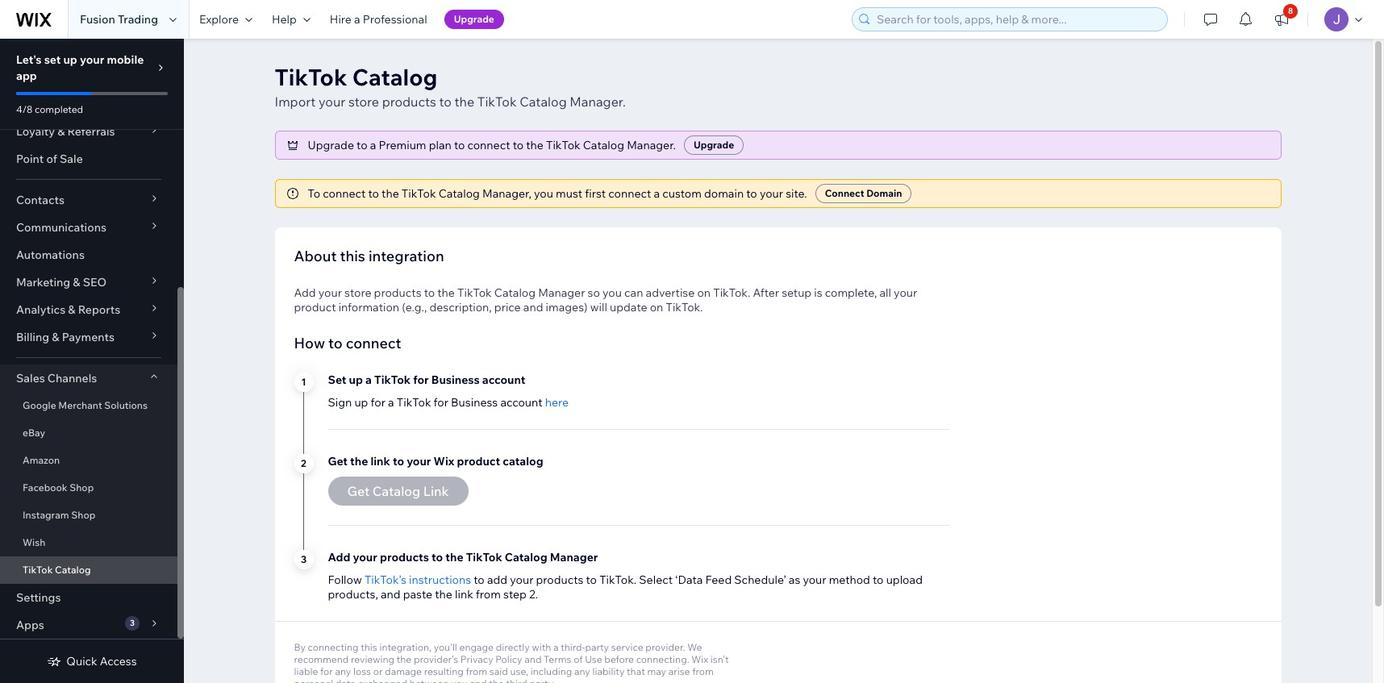Task type: describe. For each thing, give the bounding box(es) containing it.
3 inside sidebar 'element'
[[130, 618, 135, 628]]

plan
[[429, 138, 451, 152]]

custom
[[662, 186, 702, 201]]

import
[[275, 94, 316, 110]]

your inside let's set up your mobile app
[[80, 52, 104, 67]]

0 horizontal spatial upgrade
[[308, 138, 354, 152]]

fusion
[[80, 12, 115, 27]]

as
[[789, 573, 800, 587]]

tiktok up to connect to the tiktok catalog manager, you must first connect a custom domain to your site.
[[546, 138, 580, 152]]

fusion trading
[[80, 12, 158, 27]]

2 vertical spatial up
[[354, 395, 368, 410]]

billing
[[16, 330, 49, 344]]

connect domain
[[825, 187, 902, 199]]

all
[[880, 286, 891, 300]]

to up manager,
[[513, 138, 524, 152]]

provider's
[[414, 653, 458, 665]]

loyalty & referrals
[[16, 124, 115, 139]]

tiktok catalog import your store products to the tiktok catalog manager.
[[275, 63, 626, 110]]

third
[[506, 678, 527, 683]]

access
[[100, 654, 137, 669]]

the inside the add your store products to the tiktok catalog manager so you can advertise on tiktok. after setup is complete, all your product information (e.g., description, price and images) will update on tiktok.
[[437, 286, 455, 300]]

connecting.
[[636, 653, 689, 665]]

your up follow
[[353, 550, 377, 565]]

0 vertical spatial account
[[482, 373, 525, 387]]

quick access
[[66, 654, 137, 669]]

from left said
[[466, 665, 487, 678]]

2 any from the left
[[574, 665, 590, 678]]

manager. inside tiktok catalog import your store products to the tiktok catalog manager.
[[570, 94, 626, 110]]

the right 'get'
[[350, 454, 368, 469]]

use,
[[510, 665, 528, 678]]

a left premium
[[370, 138, 376, 152]]

hire a professional link
[[320, 0, 437, 39]]

1 vertical spatial manager.
[[627, 138, 676, 152]]

personal
[[294, 678, 333, 683]]

about this integration
[[294, 247, 444, 265]]

product inside the add your store products to the tiktok catalog manager so you can advertise on tiktok. after setup is complete, all your product information (e.g., description, price and images) will update on tiktok.
[[294, 300, 336, 315]]

your right add
[[510, 573, 533, 587]]

third-
[[561, 641, 585, 653]]

premium
[[379, 138, 426, 152]]

for down (e.g.,
[[413, 373, 429, 387]]

marketing
[[16, 275, 70, 290]]

schedule'
[[734, 573, 786, 587]]

sales channels
[[16, 371, 97, 386]]

ebay
[[23, 427, 45, 439]]

tiktok down premium
[[402, 186, 436, 201]]

0 horizontal spatial link
[[371, 454, 390, 469]]

including
[[530, 665, 572, 678]]

step
[[503, 587, 527, 602]]

ebay link
[[0, 419, 177, 447]]

we
[[687, 641, 702, 653]]

payments
[[62, 330, 114, 344]]

google merchant solutions
[[23, 399, 148, 411]]

your down set up a tiktok for business account sign up for a tiktok for business account here
[[407, 454, 431, 469]]

settings
[[16, 590, 61, 605]]

paste
[[403, 587, 432, 602]]

manager,
[[482, 186, 531, 201]]

connect right plan at the left of page
[[467, 138, 510, 152]]

app
[[16, 69, 37, 83]]

1 horizontal spatial upgrade
[[454, 13, 494, 25]]

for inside by connecting this integration, you'll engage directly with a third-party service provider. we recommend reviewing the provider's privacy policy and terms of use before connecting. wix isn't liable for any loss or damage resulting from said use, including any liability that may arise from personal data exchanged between you and the third party.
[[320, 665, 333, 678]]

& for analytics
[[68, 302, 75, 317]]

amazon link
[[0, 447, 177, 474]]

facebook
[[23, 482, 67, 494]]

2 horizontal spatial tiktok.
[[713, 286, 750, 300]]

from right arise
[[692, 665, 714, 678]]

amazon
[[23, 454, 60, 466]]

tiktok inside the add your store products to the tiktok catalog manager so you can advertise on tiktok. after setup is complete, all your product information (e.g., description, price and images) will update on tiktok.
[[457, 286, 492, 300]]

sidebar element
[[0, 0, 184, 683]]

quick access button
[[47, 654, 137, 669]]

follow tiktok's instructions
[[328, 573, 471, 587]]

marketing & seo
[[16, 275, 107, 290]]

how
[[294, 334, 325, 352]]

products,
[[328, 587, 378, 602]]

shop for instagram shop
[[71, 509, 95, 521]]

a right set
[[365, 373, 372, 387]]

wix inside by connecting this integration, you'll engage directly with a third-party service provider. we recommend reviewing the provider's privacy policy and terms of use before connecting. wix isn't liable for any loss or damage resulting from said use, including any liability that may arise from personal data exchanged between you and the third party.
[[691, 653, 708, 665]]

& for loyalty
[[57, 124, 65, 139]]

to up instructions
[[432, 550, 443, 565]]

0 horizontal spatial upgrade button
[[444, 10, 504, 29]]

tiktok up the 'upgrade to a premium plan to connect to the tiktok catalog manager.'
[[477, 94, 517, 110]]

data
[[335, 678, 356, 683]]

is
[[814, 286, 822, 300]]

1 horizontal spatial you
[[534, 186, 553, 201]]

2.
[[529, 587, 538, 602]]

professional
[[363, 12, 427, 27]]

a left custom
[[654, 186, 660, 201]]

to add your products to tiktok. select 'data feed schedule' as your method to upload products, and paste the link from step 2.
[[328, 573, 923, 602]]

contacts
[[16, 193, 65, 207]]

must
[[556, 186, 582, 201]]

tiktok up import
[[275, 63, 347, 91]]

method
[[829, 573, 870, 587]]

you inside the add your store products to the tiktok catalog manager so you can advertise on tiktok. after setup is complete, all your product information (e.g., description, price and images) will update on tiktok.
[[603, 286, 622, 300]]

the up instructions
[[446, 550, 463, 565]]

setup
[[782, 286, 812, 300]]

to left add
[[474, 573, 485, 587]]

tiktok inside sidebar 'element'
[[23, 564, 53, 576]]

seo
[[83, 275, 107, 290]]

instagram
[[23, 509, 69, 521]]

domain
[[704, 186, 744, 201]]

settings link
[[0, 584, 177, 611]]

can
[[624, 286, 643, 300]]

description,
[[429, 300, 492, 315]]

0 horizontal spatial on
[[650, 300, 663, 315]]

let's
[[16, 52, 42, 67]]

8 button
[[1264, 0, 1299, 39]]

& for billing
[[52, 330, 59, 344]]

products up the follow tiktok's instructions
[[380, 550, 429, 565]]

communications
[[16, 220, 107, 235]]

here
[[545, 395, 569, 410]]

wish
[[23, 536, 45, 548]]

directly
[[496, 641, 530, 653]]

tiktok. inside the to add your products to tiktok. select 'data feed schedule' as your method to upload products, and paste the link from step 2.
[[599, 573, 637, 587]]

to left upload
[[873, 573, 884, 587]]

get
[[328, 454, 348, 469]]

help
[[272, 12, 297, 27]]

price
[[494, 300, 521, 315]]

1 horizontal spatial 3
[[301, 553, 307, 565]]

explore
[[199, 12, 239, 27]]

1 vertical spatial account
[[500, 395, 543, 410]]

link inside the to add your products to tiktok. select 'data feed schedule' as your method to upload products, and paste the link from step 2.
[[455, 587, 473, 602]]

to inside the add your store products to the tiktok catalog manager so you can advertise on tiktok. after setup is complete, all your product information (e.g., description, price and images) will update on tiktok.
[[424, 286, 435, 300]]

catalog left manager,
[[438, 186, 480, 201]]

set
[[328, 373, 346, 387]]

instagram shop
[[23, 509, 95, 521]]

to right the 2.
[[586, 573, 597, 587]]

for right sign
[[371, 395, 385, 410]]

provider.
[[645, 641, 685, 653]]

integration
[[369, 247, 444, 265]]

automations link
[[0, 241, 177, 269]]

reports
[[78, 302, 120, 317]]

how to connect
[[294, 334, 401, 352]]

a right sign
[[388, 395, 394, 410]]

your left "site."
[[760, 186, 783, 201]]

this inside by connecting this integration, you'll engage directly with a third-party service provider. we recommend reviewing the provider's privacy policy and terms of use before connecting. wix isn't liable for any loss or damage resulting from said use, including any liability that may arise from personal data exchanged between you and the third party.
[[361, 641, 377, 653]]

images)
[[546, 300, 588, 315]]

shop for facebook shop
[[70, 482, 94, 494]]

complete,
[[825, 286, 877, 300]]

to inside tiktok catalog import your store products to the tiktok catalog manager.
[[439, 94, 452, 110]]

for up get the link to your wix product catalog
[[434, 395, 448, 410]]

and inside the to add your products to tiktok. select 'data feed schedule' as your method to upload products, and paste the link from step 2.
[[381, 587, 401, 602]]

loss
[[353, 665, 371, 678]]

store inside tiktok catalog import your store products to the tiktok catalog manager.
[[348, 94, 379, 110]]

sale
[[60, 152, 83, 166]]

your down about
[[318, 286, 342, 300]]

products inside the to add your products to tiktok. select 'data feed schedule' as your method to upload products, and paste the link from step 2.
[[536, 573, 584, 587]]

wish link
[[0, 529, 177, 557]]

1 horizontal spatial tiktok.
[[666, 300, 703, 315]]

0 vertical spatial business
[[431, 373, 480, 387]]

catalog inside the add your store products to the tiktok catalog manager so you can advertise on tiktok. after setup is complete, all your product information (e.g., description, price and images) will update on tiktok.
[[494, 286, 536, 300]]

connect right to
[[323, 186, 366, 201]]

instagram shop link
[[0, 502, 177, 529]]

manager inside the add your store products to the tiktok catalog manager so you can advertise on tiktok. after setup is complete, all your product information (e.g., description, price and images) will update on tiktok.
[[538, 286, 585, 300]]



Task type: locate. For each thing, give the bounding box(es) containing it.
any down third-
[[574, 665, 590, 678]]

your right all
[[894, 286, 917, 300]]

liable
[[294, 665, 318, 678]]

store inside the add your store products to the tiktok catalog manager so you can advertise on tiktok. after setup is complete, all your product information (e.g., description, price and images) will update on tiktok.
[[344, 286, 371, 300]]

tiktok up add
[[466, 550, 502, 565]]

the inside the to add your products to tiktok. select 'data feed schedule' as your method to upload products, and paste the link from step 2.
[[435, 587, 452, 602]]

& inside "dropdown button"
[[57, 124, 65, 139]]

instructions
[[409, 573, 471, 587]]

any left the loss
[[335, 665, 351, 678]]

you inside by connecting this integration, you'll engage directly with a third-party service provider. we recommend reviewing the provider's privacy policy and terms of use before connecting. wix isn't liable for any loss or damage resulting from said use, including any liability that may arise from personal data exchanged between you and the third party.
[[451, 678, 468, 683]]

to connect to the tiktok catalog manager, you must first connect a custom domain to your site.
[[308, 186, 807, 201]]

0 horizontal spatial tiktok.
[[599, 573, 637, 587]]

0 horizontal spatial any
[[335, 665, 351, 678]]

from inside the to add your products to tiktok. select 'data feed schedule' as your method to upload products, and paste the link from step 2.
[[476, 587, 501, 602]]

integration,
[[379, 641, 431, 653]]

& right billing
[[52, 330, 59, 344]]

tiktok
[[275, 63, 347, 91], [477, 94, 517, 110], [546, 138, 580, 152], [402, 186, 436, 201], [457, 286, 492, 300], [374, 373, 411, 387], [397, 395, 431, 410], [466, 550, 502, 565], [23, 564, 53, 576]]

add
[[487, 573, 507, 587]]

terms
[[544, 653, 571, 665]]

catalog down professional at the left top
[[352, 63, 437, 91]]

product left "catalog" at left
[[457, 454, 500, 469]]

0 vertical spatial product
[[294, 300, 336, 315]]

1 vertical spatial shop
[[71, 509, 95, 521]]

1 horizontal spatial of
[[574, 653, 583, 665]]

your left mobile
[[80, 52, 104, 67]]

manager up the to add your products to tiktok. select 'data feed schedule' as your method to upload products, and paste the link from step 2.
[[550, 550, 598, 565]]

add down about
[[294, 286, 316, 300]]

0 vertical spatial up
[[63, 52, 77, 67]]

0 vertical spatial wix
[[434, 454, 454, 469]]

privacy
[[460, 653, 493, 665]]

service
[[611, 641, 643, 653]]

upgrade up domain
[[694, 139, 734, 151]]

domain
[[866, 187, 902, 199]]

2
[[301, 457, 306, 469]]

google
[[23, 399, 56, 411]]

business
[[431, 373, 480, 387], [451, 395, 498, 410]]

upgrade to a premium plan to connect to the tiktok catalog manager.
[[308, 138, 676, 152]]

products inside the add your store products to the tiktok catalog manager so you can advertise on tiktok. after setup is complete, all your product information (e.g., description, price and images) will update on tiktok.
[[374, 286, 421, 300]]

add for add your store products to the tiktok catalog manager so you can advertise on tiktok. after setup is complete, all your product information (e.g., description, price and images) will update on tiktok.
[[294, 286, 316, 300]]

by connecting this integration, you'll engage directly with a third-party service provider. we recommend reviewing the provider's privacy policy and terms of use before connecting. wix isn't liable for any loss or damage resulting from said use, including any liability that may arise from personal data exchanged between you and the third party.
[[294, 641, 729, 683]]

help button
[[262, 0, 320, 39]]

shop down amazon link
[[70, 482, 94, 494]]

connect down information
[[346, 334, 401, 352]]

products inside tiktok catalog import your store products to the tiktok catalog manager.
[[382, 94, 436, 110]]

1 horizontal spatial product
[[457, 454, 500, 469]]

billing & payments button
[[0, 323, 177, 351]]

the right or at the bottom
[[397, 653, 412, 665]]

catalog up add
[[505, 550, 547, 565]]

link
[[371, 454, 390, 469], [455, 587, 473, 602]]

add
[[294, 286, 316, 300], [328, 550, 350, 565]]

0 horizontal spatial 3
[[130, 618, 135, 628]]

communications button
[[0, 214, 177, 241]]

the inside tiktok catalog import your store products to the tiktok catalog manager.
[[455, 94, 474, 110]]

1 any from the left
[[335, 665, 351, 678]]

1 horizontal spatial on
[[697, 286, 711, 300]]

to right 'get'
[[393, 454, 404, 469]]

1 horizontal spatial link
[[455, 587, 473, 602]]

catalog down wish link
[[55, 564, 91, 576]]

0 vertical spatial upgrade button
[[444, 10, 504, 29]]

business up get the link to your wix product catalog
[[451, 395, 498, 410]]

upgrade up to
[[308, 138, 354, 152]]

1 horizontal spatial wix
[[691, 653, 708, 665]]

this up the loss
[[361, 641, 377, 653]]

to up plan at the left of page
[[439, 94, 452, 110]]

tiktok down wish
[[23, 564, 53, 576]]

you'll
[[434, 641, 457, 653]]

tiktok right set
[[374, 373, 411, 387]]

link right 'get'
[[371, 454, 390, 469]]

sales channels button
[[0, 365, 177, 392]]

link left add
[[455, 587, 473, 602]]

1 horizontal spatial any
[[574, 665, 590, 678]]

1 horizontal spatial add
[[328, 550, 350, 565]]

of left the "use"
[[574, 653, 583, 665]]

up inside let's set up your mobile app
[[63, 52, 77, 67]]

business down description,
[[431, 373, 480, 387]]

0 vertical spatial shop
[[70, 482, 94, 494]]

1 vertical spatial this
[[361, 641, 377, 653]]

the down premium
[[382, 186, 399, 201]]

to left premium
[[357, 138, 367, 152]]

0 horizontal spatial wix
[[434, 454, 454, 469]]

1 horizontal spatial upgrade button
[[684, 136, 744, 155]]

catalog up first
[[583, 138, 624, 152]]

1 horizontal spatial manager.
[[627, 138, 676, 152]]

a right with
[[553, 641, 559, 653]]

tiktok left the price
[[457, 286, 492, 300]]

advertise
[[646, 286, 695, 300]]

0 horizontal spatial manager.
[[570, 94, 626, 110]]

the right (e.g.,
[[437, 286, 455, 300]]

connecting
[[308, 641, 359, 653]]

with
[[532, 641, 551, 653]]

after
[[753, 286, 779, 300]]

feed
[[705, 573, 732, 587]]

loyalty & referrals button
[[0, 118, 177, 145]]

1 vertical spatial wix
[[691, 653, 708, 665]]

shop
[[70, 482, 94, 494], [71, 509, 95, 521]]

you down "privacy"
[[451, 678, 468, 683]]

of inside by connecting this integration, you'll engage directly with a third-party service provider. we recommend reviewing the provider's privacy policy and terms of use before connecting. wix isn't liable for any loss or damage resulting from said use, including any liability that may arise from personal data exchanged between you and the third party.
[[574, 653, 583, 665]]

to right how
[[328, 334, 343, 352]]

update
[[610, 300, 647, 315]]

and right the price
[[523, 300, 543, 315]]

a right hire
[[354, 12, 360, 27]]

product up how
[[294, 300, 336, 315]]

connect right first
[[608, 186, 651, 201]]

shop down facebook shop link
[[71, 509, 95, 521]]

from left the step
[[476, 587, 501, 602]]

1 vertical spatial store
[[344, 286, 371, 300]]

and inside the add your store products to the tiktok catalog manager so you can advertise on tiktok. after setup is complete, all your product information (e.g., description, price and images) will update on tiktok.
[[523, 300, 543, 315]]

1 vertical spatial 3
[[130, 618, 135, 628]]

for
[[413, 373, 429, 387], [371, 395, 385, 410], [434, 395, 448, 410], [320, 665, 333, 678]]

1
[[301, 376, 306, 388]]

catalog inside tiktok catalog link
[[55, 564, 91, 576]]

account left here
[[500, 395, 543, 410]]

your inside tiktok catalog import your store products to the tiktok catalog manager.
[[319, 94, 345, 110]]

0 horizontal spatial product
[[294, 300, 336, 315]]

reviewing
[[351, 653, 394, 665]]

loyalty
[[16, 124, 55, 139]]

0 horizontal spatial you
[[451, 678, 468, 683]]

1 vertical spatial add
[[328, 550, 350, 565]]

you left must
[[534, 186, 553, 201]]

add for add your products to the tiktok catalog manager
[[328, 550, 350, 565]]

0 vertical spatial link
[[371, 454, 390, 469]]

so
[[588, 286, 600, 300]]

for right liable
[[320, 665, 333, 678]]

Search for tools, apps, help & more... field
[[872, 8, 1162, 31]]

0 vertical spatial this
[[340, 247, 365, 265]]

of left "sale"
[[46, 152, 57, 166]]

0 horizontal spatial add
[[294, 286, 316, 300]]

4/8 completed
[[16, 103, 83, 115]]

party.
[[530, 678, 555, 683]]

the left "third"
[[489, 678, 504, 683]]

to
[[308, 186, 320, 201]]

to right plan at the left of page
[[454, 138, 465, 152]]

2 horizontal spatial upgrade
[[694, 139, 734, 151]]

manager left 'so' on the left
[[538, 286, 585, 300]]

set
[[44, 52, 61, 67]]

to down integration
[[424, 286, 435, 300]]

store up premium
[[348, 94, 379, 110]]

and
[[523, 300, 543, 315], [381, 587, 401, 602], [525, 653, 542, 665], [470, 678, 487, 683]]

1 vertical spatial business
[[451, 395, 498, 410]]

and down "privacy"
[[470, 678, 487, 683]]

1 vertical spatial manager
[[550, 550, 598, 565]]

set up a tiktok for business account sign up for a tiktok for business account here
[[328, 373, 569, 410]]

products down integration
[[374, 286, 421, 300]]

upgrade button
[[444, 10, 504, 29], [684, 136, 744, 155]]

that
[[627, 665, 645, 678]]

1 vertical spatial product
[[457, 454, 500, 469]]

the up the 'upgrade to a premium plan to connect to the tiktok catalog manager.'
[[455, 94, 474, 110]]

2 vertical spatial you
[[451, 678, 468, 683]]

0 vertical spatial add
[[294, 286, 316, 300]]

the right paste
[[435, 587, 452, 602]]

facebook shop link
[[0, 474, 177, 502]]

liability
[[592, 665, 625, 678]]

google merchant solutions link
[[0, 392, 177, 419]]

analytics
[[16, 302, 65, 317]]

your right as on the bottom of page
[[803, 573, 826, 587]]

apps
[[16, 618, 44, 632]]

2 horizontal spatial you
[[603, 286, 622, 300]]

to down premium
[[368, 186, 379, 201]]

or
[[373, 665, 383, 678]]

wix
[[434, 454, 454, 469], [691, 653, 708, 665]]

account down the price
[[482, 373, 525, 387]]

of inside 'link'
[[46, 152, 57, 166]]

the up to connect to the tiktok catalog manager, you must first connect a custom domain to your site.
[[526, 138, 544, 152]]

tiktok up get the link to your wix product catalog
[[397, 395, 431, 410]]

& inside dropdown button
[[73, 275, 80, 290]]

0 vertical spatial manager
[[538, 286, 585, 300]]

8
[[1288, 6, 1293, 16]]

said
[[489, 665, 508, 678]]

first
[[585, 186, 606, 201]]

products up premium
[[382, 94, 436, 110]]

upgrade up tiktok catalog import your store products to the tiktok catalog manager.
[[454, 13, 494, 25]]

1 vertical spatial upgrade button
[[684, 136, 744, 155]]

and left paste
[[381, 587, 401, 602]]

'data
[[675, 573, 703, 587]]

and up party.
[[525, 653, 542, 665]]

facebook shop
[[23, 482, 94, 494]]

let's set up your mobile app
[[16, 52, 144, 83]]

tiktok's
[[364, 573, 406, 587]]

1 vertical spatial up
[[349, 373, 363, 387]]

here link
[[545, 395, 569, 410]]

tiktok. left after
[[713, 286, 750, 300]]

catalog up the 'upgrade to a premium plan to connect to the tiktok catalog manager.'
[[520, 94, 567, 110]]

1 vertical spatial link
[[455, 587, 473, 602]]

you right 'so' on the left
[[603, 286, 622, 300]]

connect
[[825, 187, 864, 199]]

0 vertical spatial store
[[348, 94, 379, 110]]

by
[[294, 641, 306, 653]]

tiktok. right can
[[666, 300, 703, 315]]

0 vertical spatial manager.
[[570, 94, 626, 110]]

connect
[[467, 138, 510, 152], [323, 186, 366, 201], [608, 186, 651, 201], [346, 334, 401, 352]]

add up follow
[[328, 550, 350, 565]]

any
[[335, 665, 351, 678], [574, 665, 590, 678]]

party
[[585, 641, 609, 653]]

products right the step
[[536, 573, 584, 587]]

tiktok's instructions link
[[364, 573, 471, 587]]

the
[[455, 94, 474, 110], [526, 138, 544, 152], [382, 186, 399, 201], [437, 286, 455, 300], [350, 454, 368, 469], [446, 550, 463, 565], [435, 587, 452, 602], [397, 653, 412, 665], [489, 678, 504, 683]]

on right can
[[650, 300, 663, 315]]

upgrade button up domain
[[684, 136, 744, 155]]

add inside the add your store products to the tiktok catalog manager so you can advertise on tiktok. after setup is complete, all your product information (e.g., description, price and images) will update on tiktok.
[[294, 286, 316, 300]]

& for marketing
[[73, 275, 80, 290]]

to right domain
[[746, 186, 757, 201]]

point of sale link
[[0, 145, 177, 173]]

wix down set up a tiktok for business account sign up for a tiktok for business account here
[[434, 454, 454, 469]]

1 vertical spatial of
[[574, 653, 583, 665]]

connect domain button
[[815, 184, 912, 203]]

of
[[46, 152, 57, 166], [574, 653, 583, 665]]

0 vertical spatial you
[[534, 186, 553, 201]]

1 vertical spatial you
[[603, 286, 622, 300]]

point of sale
[[16, 152, 83, 166]]

& left reports
[[68, 302, 75, 317]]

upgrade button up tiktok catalog import your store products to the tiktok catalog manager.
[[444, 10, 504, 29]]

0 horizontal spatial of
[[46, 152, 57, 166]]

product
[[294, 300, 336, 315], [457, 454, 500, 469]]

manager.
[[570, 94, 626, 110], [627, 138, 676, 152]]

will
[[590, 300, 607, 315]]

a inside by connecting this integration, you'll engage directly with a third-party service provider. we recommend reviewing the provider's privacy policy and terms of use before connecting. wix isn't liable for any loss or damage resulting from said use, including any liability that may arise from personal data exchanged between you and the third party.
[[553, 641, 559, 653]]

hire a professional
[[330, 12, 427, 27]]

your right import
[[319, 94, 345, 110]]

0 vertical spatial of
[[46, 152, 57, 166]]

0 vertical spatial 3
[[301, 553, 307, 565]]

you
[[534, 186, 553, 201], [603, 286, 622, 300], [451, 678, 468, 683]]



Task type: vqa. For each thing, say whether or not it's contained in the screenshot.
the Logo
no



